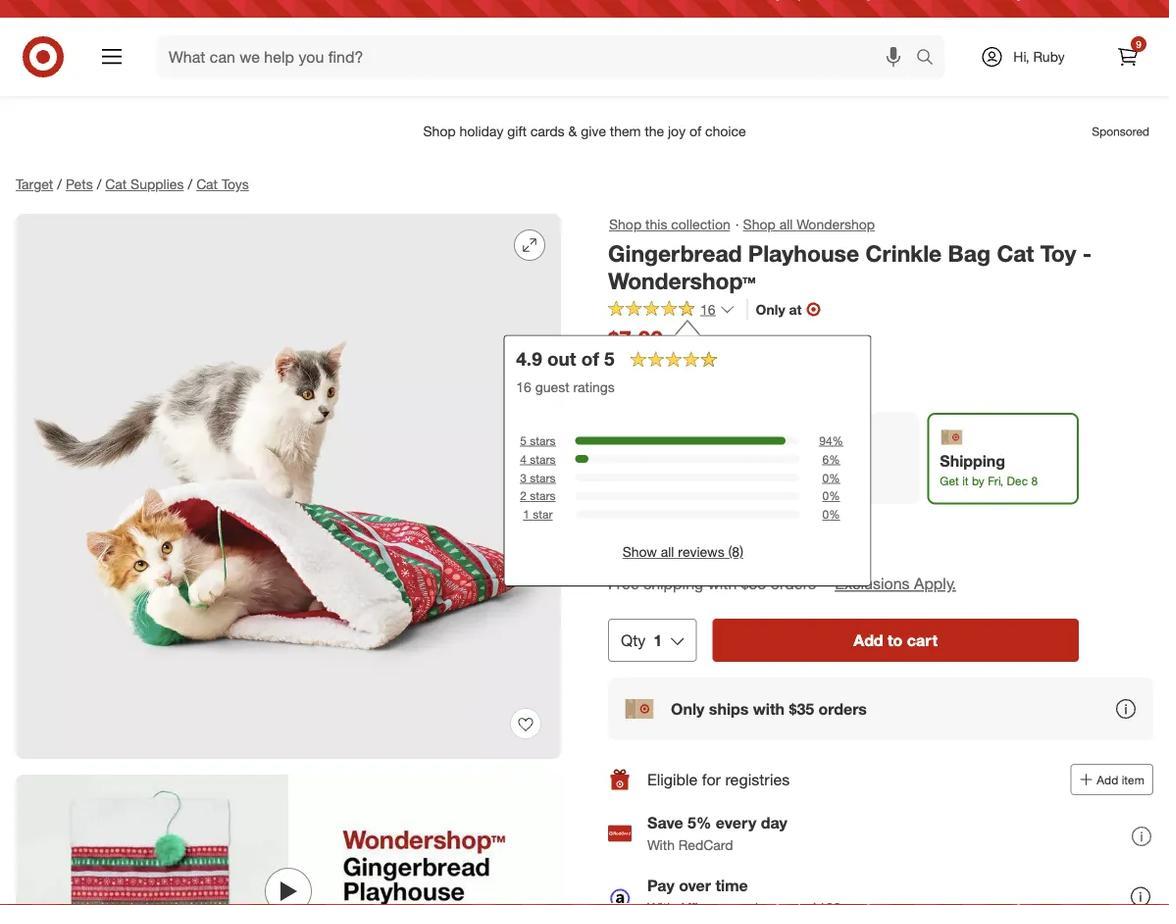 Task type: vqa. For each thing, say whether or not it's contained in the screenshot.
vacuum. at the right
no



Task type: describe. For each thing, give the bounding box(es) containing it.
2
[[520, 489, 527, 503]]

cat toys link
[[196, 176, 249, 193]]

available for pickup
[[644, 475, 690, 490]]

star
[[533, 507, 553, 522]]

advertisement region
[[0, 108, 1170, 155]]

by inside get it by fri, dec 8 free shipping with $35 orders - exclusions apply.
[[651, 552, 668, 571]]

target
[[16, 176, 53, 193]]

16 for 16 guest ratings
[[516, 378, 532, 395]]

16 guest ratings
[[516, 378, 615, 395]]

stars for 2 stars
[[530, 489, 556, 503]]

location: 78704 image
[[25, 0, 84, 2]]

show
[[623, 544, 657, 561]]

hi, ruby
[[1014, 48, 1065, 65]]

$7.00 reg $10.00 sale save $ 3.00 ( 30 % when purchased online
[[608, 325, 754, 395]]

94
[[820, 433, 833, 448]]

only ships with $35 orders
[[671, 700, 868, 719]]

0 vertical spatial 1
[[523, 507, 530, 522]]

shipping
[[940, 452, 1006, 471]]

6
[[823, 452, 830, 466]]

3.00
[[674, 359, 697, 373]]

it inside shipping get it by fri, dec 8
[[963, 474, 969, 489]]

4
[[520, 452, 527, 466]]

qty 1
[[621, 631, 663, 650]]

save
[[648, 814, 684, 833]]

0 % for 3 stars
[[823, 470, 841, 485]]

94 %
[[820, 433, 844, 448]]

stars for 4 stars
[[530, 452, 556, 466]]

get it by fri, dec 8 free shipping with $35 orders - exclusions apply.
[[608, 552, 957, 594]]

shop for shop this collection
[[609, 216, 642, 233]]

1 horizontal spatial cat
[[196, 176, 218, 193]]

qty
[[621, 631, 646, 650]]

online
[[717, 378, 754, 395]]

$35 inside "button"
[[790, 700, 815, 719]]

purchased
[[648, 378, 713, 395]]

only at
[[756, 301, 802, 318]]

ratings
[[574, 378, 615, 395]]

add to cart button
[[713, 619, 1080, 662]]

add item
[[1098, 773, 1145, 788]]

only ships with $35 orders button
[[608, 678, 1154, 741]]

shop for shop all wondershop
[[744, 216, 776, 233]]

pets
[[66, 176, 93, 193]]

% for 5 stars
[[833, 433, 844, 448]]

all for show
[[661, 544, 675, 561]]

image gallery element
[[16, 214, 561, 906]]

save
[[640, 359, 665, 373]]

item
[[1122, 773, 1145, 788]]

show all reviews (8)
[[623, 544, 744, 561]]

eligible for registries
[[648, 770, 790, 790]]

ships
[[709, 700, 749, 719]]

apply.
[[915, 575, 957, 594]]

supplies
[[131, 176, 184, 193]]

gingerbread playhouse crinkle bag cat toy - wondershop™
[[608, 239, 1092, 295]]

of
[[582, 348, 599, 370]]

9 link
[[1107, 35, 1150, 79]]

exclusions apply. link
[[835, 575, 957, 594]]

delivery
[[782, 453, 842, 472]]

dec inside shipping get it by fri, dec 8
[[1007, 474, 1029, 489]]

4.9
[[516, 348, 542, 370]]

pay over time
[[648, 877, 749, 896]]

(8)
[[729, 544, 744, 561]]

target link
[[16, 176, 53, 193]]

5 stars
[[520, 433, 556, 448]]

add for add item
[[1098, 773, 1119, 788]]

8 inside get it by fri, dec 8 free shipping with $35 orders - exclusions apply.
[[730, 552, 739, 571]]

3 stars
[[520, 470, 556, 485]]

% for 1 star
[[830, 507, 841, 522]]

shop all wondershop
[[744, 216, 875, 233]]

for
[[703, 770, 721, 790]]

with
[[648, 837, 675, 854]]

2 stars
[[520, 489, 556, 503]]

every
[[716, 814, 757, 833]]

9
[[1137, 38, 1142, 50]]

pickup not available
[[622, 453, 690, 490]]

3
[[520, 470, 527, 485]]

available for delivery
[[804, 475, 850, 490]]

gingerbread playhouse crinkle bag cat toy - wondershop&#8482;, 2 of 5, play video image
[[16, 775, 561, 906]]

get inside shipping get it by fri, dec 8
[[940, 474, 960, 489]]

toy
[[1041, 239, 1077, 267]]

shipping
[[644, 575, 704, 594]]

0 % for 2 stars
[[823, 489, 841, 503]]

% for 4 stars
[[830, 452, 841, 466]]

not for pickup
[[622, 475, 641, 490]]

0 % for 1 star
[[823, 507, 841, 522]]

hi,
[[1014, 48, 1030, 65]]

collection
[[672, 216, 731, 233]]

ruby
[[1034, 48, 1065, 65]]

get inside get it by fri, dec 8 free shipping with $35 orders - exclusions apply.
[[608, 552, 634, 571]]

6 %
[[823, 452, 841, 466]]

0 for 1 star
[[823, 507, 830, 522]]

reg
[[667, 336, 684, 350]]

cat supplies link
[[105, 176, 184, 193]]

reviews
[[678, 544, 725, 561]]

shop this collection link
[[608, 214, 732, 236]]

target / pets / cat supplies / cat toys
[[16, 176, 249, 193]]

1 vertical spatial 5
[[520, 433, 527, 448]]



Task type: locate. For each thing, give the bounding box(es) containing it.
1 vertical spatial by
[[651, 552, 668, 571]]

(
[[700, 359, 703, 373]]

$10.00
[[687, 336, 722, 350]]

all right show
[[661, 544, 675, 561]]

search
[[908, 49, 955, 68]]

4 stars from the top
[[530, 489, 556, 503]]

% for 3 stars
[[830, 470, 841, 485]]

0 vertical spatial by
[[972, 474, 985, 489]]

16 for 16
[[701, 301, 716, 318]]

0 horizontal spatial dec
[[698, 552, 726, 571]]

add left item
[[1098, 773, 1119, 788]]

2 shop from the left
[[744, 216, 776, 233]]

by inside shipping get it by fri, dec 8
[[972, 474, 985, 489]]

playhouse
[[749, 239, 860, 267]]

stars down '4 stars'
[[530, 470, 556, 485]]

cat for target
[[105, 176, 127, 193]]

% inside $7.00 reg $10.00 sale save $ 3.00 ( 30 % when purchased online
[[716, 359, 727, 373]]

0 horizontal spatial 5
[[520, 433, 527, 448]]

gingerbread
[[608, 239, 742, 267]]

5 up 4
[[520, 433, 527, 448]]

1 horizontal spatial with
[[754, 700, 785, 719]]

0 horizontal spatial 16
[[516, 378, 532, 395]]

with down "(8)"
[[708, 575, 737, 594]]

1 horizontal spatial it
[[963, 474, 969, 489]]

with inside get it by fri, dec 8 free shipping with $35 orders - exclusions apply.
[[708, 575, 737, 594]]

cat left the toy
[[997, 239, 1035, 267]]

0 horizontal spatial all
[[661, 544, 675, 561]]

1 horizontal spatial orders
[[819, 700, 868, 719]]

only inside "button"
[[671, 700, 705, 719]]

2 horizontal spatial /
[[188, 176, 192, 193]]

0 horizontal spatial it
[[638, 552, 647, 571]]

add left to
[[854, 631, 884, 650]]

this
[[646, 216, 668, 233]]

2 not from the left
[[782, 475, 801, 490]]

1 not from the left
[[622, 475, 641, 490]]

dec
[[1007, 474, 1029, 489], [698, 552, 726, 571]]

1 vertical spatial 0 %
[[823, 489, 841, 503]]

not
[[622, 475, 641, 490], [782, 475, 801, 490]]

16 up "$10.00"
[[701, 301, 716, 318]]

when
[[608, 378, 644, 395]]

time
[[716, 877, 749, 896]]

1 horizontal spatial shop
[[744, 216, 776, 233]]

0 vertical spatial with
[[708, 575, 737, 594]]

0 down 6
[[823, 470, 830, 485]]

0
[[823, 470, 830, 485], [823, 489, 830, 503], [823, 507, 830, 522]]

1 vertical spatial 16
[[516, 378, 532, 395]]

by down shipping
[[972, 474, 985, 489]]

0 vertical spatial 8
[[1032, 474, 1038, 489]]

guest
[[536, 378, 570, 395]]

0 vertical spatial add
[[854, 631, 884, 650]]

at
[[790, 301, 802, 318]]

2 stars from the top
[[530, 452, 556, 466]]

by up shipping
[[651, 552, 668, 571]]

5 right "of" on the top of the page
[[605, 348, 615, 370]]

1 vertical spatial fri,
[[672, 552, 693, 571]]

stars up star
[[530, 489, 556, 503]]

crinkle
[[866, 239, 942, 267]]

1 stars from the top
[[530, 433, 556, 448]]

it down shipping
[[963, 474, 969, 489]]

shop up playhouse
[[744, 216, 776, 233]]

all inside button
[[661, 544, 675, 561]]

delivery not available
[[782, 453, 850, 490]]

$35 inside get it by fri, dec 8 free shipping with $35 orders - exclusions apply.
[[742, 575, 767, 594]]

toys
[[222, 176, 249, 193]]

it up free
[[638, 552, 647, 571]]

- inside "gingerbread playhouse crinkle bag cat toy - wondershop™"
[[1083, 239, 1092, 267]]

0 vertical spatial all
[[780, 216, 793, 233]]

1 vertical spatial 8
[[730, 552, 739, 571]]

0 down delivery not available
[[823, 507, 830, 522]]

16 down the 4.9
[[516, 378, 532, 395]]

4.9 out of 5
[[516, 348, 615, 370]]

0 horizontal spatial add
[[854, 631, 884, 650]]

$7.00
[[608, 325, 663, 353]]

cat inside "gingerbread playhouse crinkle bag cat toy - wondershop™"
[[997, 239, 1035, 267]]

redcard
[[679, 837, 734, 854]]

orders inside get it by fri, dec 8 free shipping with $35 orders - exclusions apply.
[[771, 575, 817, 594]]

0 horizontal spatial with
[[708, 575, 737, 594]]

0 horizontal spatial cat
[[105, 176, 127, 193]]

0 horizontal spatial 1
[[523, 507, 530, 522]]

30
[[703, 359, 716, 373]]

not for delivery
[[782, 475, 801, 490]]

save 5% every day with redcard
[[648, 814, 788, 854]]

pay
[[648, 877, 675, 896]]

add to cart
[[854, 631, 938, 650]]

orders left the exclusions
[[771, 575, 817, 594]]

0 horizontal spatial not
[[622, 475, 641, 490]]

fri,
[[988, 474, 1004, 489], [672, 552, 693, 571]]

1 horizontal spatial 5
[[605, 348, 615, 370]]

1 horizontal spatial get
[[940, 474, 960, 489]]

0 down delivery
[[823, 489, 830, 503]]

0 vertical spatial 0
[[823, 470, 830, 485]]

16
[[701, 301, 716, 318], [516, 378, 532, 395]]

not inside "pickup not available"
[[622, 475, 641, 490]]

bag
[[949, 239, 991, 267]]

1 horizontal spatial /
[[97, 176, 101, 193]]

3 stars from the top
[[530, 470, 556, 485]]

1 vertical spatial 1
[[654, 631, 663, 650]]

gingerbread playhouse crinkle bag cat toy - wondershop&#8482;, 1 of 5 image
[[16, 214, 561, 760]]

add for add to cart
[[854, 631, 884, 650]]

sale
[[608, 357, 637, 374]]

1 horizontal spatial 8
[[1032, 474, 1038, 489]]

it inside get it by fri, dec 8 free shipping with $35 orders - exclusions apply.
[[638, 552, 647, 571]]

not down delivery
[[782, 475, 801, 490]]

only left ships
[[671, 700, 705, 719]]

1 horizontal spatial available
[[804, 475, 850, 490]]

free
[[608, 575, 640, 594]]

1 horizontal spatial not
[[782, 475, 801, 490]]

0 horizontal spatial only
[[671, 700, 705, 719]]

cat for gingerbread
[[997, 239, 1035, 267]]

wondershop™
[[608, 268, 756, 295]]

with right ships
[[754, 700, 785, 719]]

0 vertical spatial 0 %
[[823, 470, 841, 485]]

fri, inside shipping get it by fri, dec 8
[[988, 474, 1004, 489]]

-
[[1083, 239, 1092, 267], [821, 575, 827, 594]]

0 horizontal spatial shop
[[609, 216, 642, 233]]

shipping get it by fri, dec 8
[[940, 452, 1038, 489]]

2 0 from the top
[[823, 489, 830, 503]]

0 vertical spatial only
[[756, 301, 786, 318]]

cat right pets link
[[105, 176, 127, 193]]

only for only at
[[756, 301, 786, 318]]

1 vertical spatial only
[[671, 700, 705, 719]]

0 horizontal spatial get
[[608, 552, 634, 571]]

pets link
[[66, 176, 93, 193]]

1 0 from the top
[[823, 470, 830, 485]]

day
[[761, 814, 788, 833]]

/ left pets link
[[57, 176, 62, 193]]

1 vertical spatial dec
[[698, 552, 726, 571]]

5
[[605, 348, 615, 370], [520, 433, 527, 448]]

1 horizontal spatial dec
[[1007, 474, 1029, 489]]

stars for 3 stars
[[530, 470, 556, 485]]

0 vertical spatial fri,
[[988, 474, 1004, 489]]

1 horizontal spatial 16
[[701, 301, 716, 318]]

pickup
[[622, 453, 673, 472]]

8 inside shipping get it by fri, dec 8
[[1032, 474, 1038, 489]]

1
[[523, 507, 530, 522], [654, 631, 663, 650]]

/ left cat toys link
[[188, 176, 192, 193]]

0 horizontal spatial by
[[651, 552, 668, 571]]

0 horizontal spatial 8
[[730, 552, 739, 571]]

- right the toy
[[1083, 239, 1092, 267]]

16 link
[[608, 300, 736, 322]]

fri, up shipping
[[672, 552, 693, 571]]

0 vertical spatial 16
[[701, 301, 716, 318]]

eligible
[[648, 770, 698, 790]]

search button
[[908, 35, 955, 82]]

it
[[963, 474, 969, 489], [638, 552, 647, 571]]

2 0 % from the top
[[823, 489, 841, 503]]

1 shop from the left
[[609, 216, 642, 233]]

cat
[[105, 176, 127, 193], [196, 176, 218, 193], [997, 239, 1035, 267]]

0 for 2 stars
[[823, 489, 830, 503]]

1 vertical spatial get
[[608, 552, 634, 571]]

1 vertical spatial add
[[1098, 773, 1119, 788]]

dec inside get it by fri, dec 8 free shipping with $35 orders - exclusions apply.
[[698, 552, 726, 571]]

% for 2 stars
[[830, 489, 841, 503]]

stars up '4 stars'
[[530, 433, 556, 448]]

get
[[940, 474, 960, 489], [608, 552, 634, 571]]

1 horizontal spatial $35
[[790, 700, 815, 719]]

0 horizontal spatial -
[[821, 575, 827, 594]]

with inside only ships with $35 orders "button"
[[754, 700, 785, 719]]

1 horizontal spatial add
[[1098, 773, 1119, 788]]

2 vertical spatial 0 %
[[823, 507, 841, 522]]

1 available from the left
[[644, 475, 690, 490]]

stars
[[530, 433, 556, 448], [530, 452, 556, 466], [530, 470, 556, 485], [530, 489, 556, 503]]

1 vertical spatial it
[[638, 552, 647, 571]]

1 vertical spatial orders
[[819, 700, 868, 719]]

1 vertical spatial all
[[661, 544, 675, 561]]

available down the pickup
[[644, 475, 690, 490]]

2 vertical spatial 0
[[823, 507, 830, 522]]

out
[[548, 348, 577, 370]]

3 / from the left
[[188, 176, 192, 193]]

0 horizontal spatial orders
[[771, 575, 817, 594]]

available inside delivery not available
[[804, 475, 850, 490]]

1 / from the left
[[57, 176, 62, 193]]

only for only ships with $35 orders
[[671, 700, 705, 719]]

3 0 from the top
[[823, 507, 830, 522]]

get down shipping
[[940, 474, 960, 489]]

available
[[644, 475, 690, 490], [804, 475, 850, 490]]

stars for 5 stars
[[530, 433, 556, 448]]

1 horizontal spatial fri,
[[988, 474, 1004, 489]]

0 vertical spatial $35
[[742, 575, 767, 594]]

- inside get it by fri, dec 8 free shipping with $35 orders - exclusions apply.
[[821, 575, 827, 594]]

0 vertical spatial 5
[[605, 348, 615, 370]]

2 horizontal spatial cat
[[997, 239, 1035, 267]]

/ right pets link
[[97, 176, 101, 193]]

0 horizontal spatial available
[[644, 475, 690, 490]]

by
[[972, 474, 985, 489], [651, 552, 668, 571]]

show all reviews (8) button
[[623, 543, 744, 562]]

1 vertical spatial -
[[821, 575, 827, 594]]

not inside delivery not available
[[782, 475, 801, 490]]

all for shop
[[780, 216, 793, 233]]

stars down "5 stars"
[[530, 452, 556, 466]]

registries
[[726, 770, 790, 790]]

%
[[716, 359, 727, 373], [833, 433, 844, 448], [830, 452, 841, 466], [830, 470, 841, 485], [830, 489, 841, 503], [830, 507, 841, 522]]

orders down add to cart button at the bottom right of page
[[819, 700, 868, 719]]

1 0 % from the top
[[823, 470, 841, 485]]

to
[[888, 631, 903, 650]]

3 0 % from the top
[[823, 507, 841, 522]]

add
[[854, 631, 884, 650], [1098, 773, 1119, 788]]

What can we help you find? suggestions appear below search field
[[157, 35, 922, 79]]

1 right qty
[[654, 631, 663, 650]]

fri, inside get it by fri, dec 8 free shipping with $35 orders - exclusions apply.
[[672, 552, 693, 571]]

$
[[668, 359, 674, 373]]

$35 right ships
[[790, 700, 815, 719]]

1 vertical spatial $35
[[790, 700, 815, 719]]

available inside "pickup not available"
[[644, 475, 690, 490]]

0 vertical spatial orders
[[771, 575, 817, 594]]

cart
[[908, 631, 938, 650]]

1 left star
[[523, 507, 530, 522]]

not down the pickup
[[622, 475, 641, 490]]

shop left this
[[609, 216, 642, 233]]

1 horizontal spatial -
[[1083, 239, 1092, 267]]

get up free
[[608, 552, 634, 571]]

only left at
[[756, 301, 786, 318]]

1 horizontal spatial all
[[780, 216, 793, 233]]

all
[[780, 216, 793, 233], [661, 544, 675, 561]]

cat left toys
[[196, 176, 218, 193]]

wondershop
[[797, 216, 875, 233]]

1 horizontal spatial by
[[972, 474, 985, 489]]

shop this collection
[[609, 216, 731, 233]]

- left the exclusions
[[821, 575, 827, 594]]

1 vertical spatial 0
[[823, 489, 830, 503]]

0 vertical spatial it
[[963, 474, 969, 489]]

0 vertical spatial -
[[1083, 239, 1092, 267]]

4 stars
[[520, 452, 556, 466]]

orders inside only ships with $35 orders "button"
[[819, 700, 868, 719]]

fri, down shipping
[[988, 474, 1004, 489]]

0 horizontal spatial fri,
[[672, 552, 693, 571]]

$35 down "(8)"
[[742, 575, 767, 594]]

all up playhouse
[[780, 216, 793, 233]]

2 available from the left
[[804, 475, 850, 490]]

1 vertical spatial with
[[754, 700, 785, 719]]

1 horizontal spatial only
[[756, 301, 786, 318]]

0 horizontal spatial $35
[[742, 575, 767, 594]]

8
[[1032, 474, 1038, 489], [730, 552, 739, 571]]

0 horizontal spatial /
[[57, 176, 62, 193]]

0 vertical spatial dec
[[1007, 474, 1029, 489]]

0 for 3 stars
[[823, 470, 830, 485]]

available down 6
[[804, 475, 850, 490]]

5%
[[688, 814, 712, 833]]

0 vertical spatial get
[[940, 474, 960, 489]]

1 horizontal spatial 1
[[654, 631, 663, 650]]

2 / from the left
[[97, 176, 101, 193]]

1 star
[[523, 507, 553, 522]]

$35
[[742, 575, 767, 594], [790, 700, 815, 719]]



